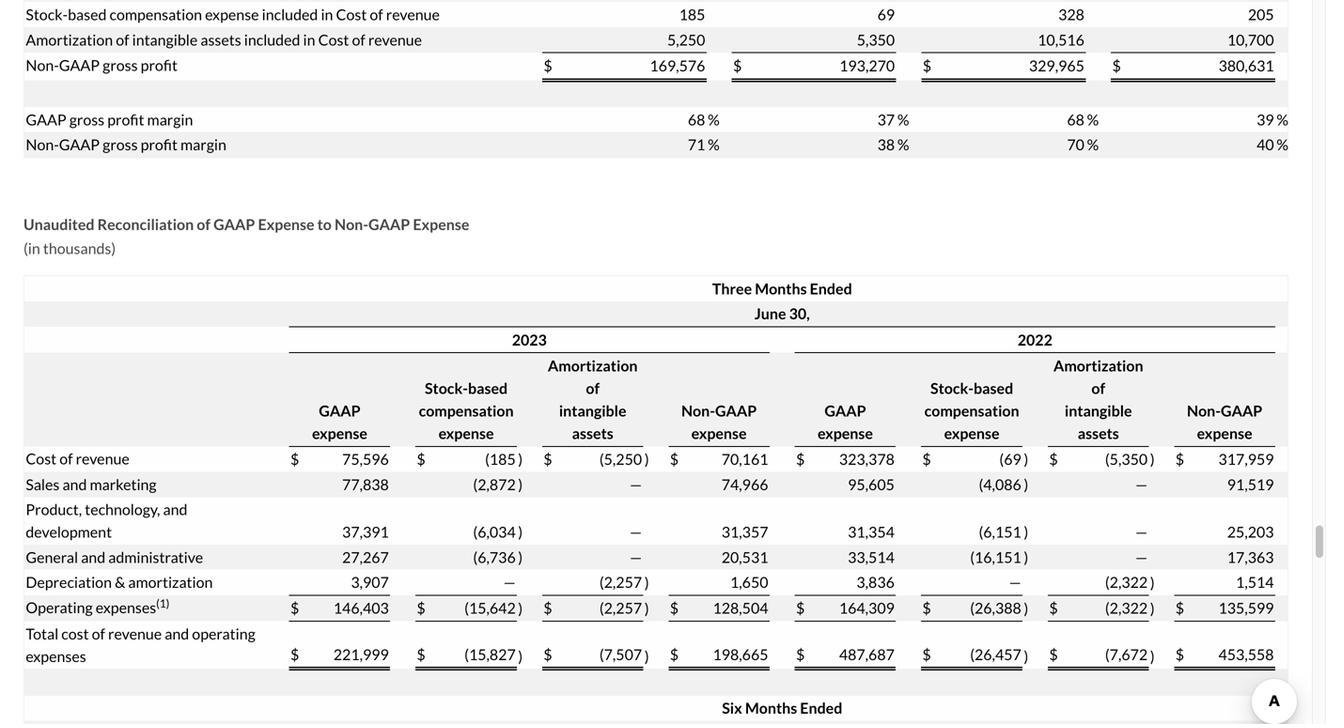 Task type: vqa. For each thing, say whether or not it's contained in the screenshot.
EST for Technology
no



Task type: locate. For each thing, give the bounding box(es) containing it.
(15,642
[[464, 599, 516, 618]]

0 vertical spatial (2,257 )
[[599, 573, 649, 592]]

in
[[321, 5, 333, 24], [303, 30, 315, 49]]

and down 1)
[[165, 625, 189, 643]]

1 vertical spatial included
[[244, 30, 300, 49]]

2 vertical spatial profit
[[141, 135, 178, 154]]

gross down gaap gross profit margin at the top of page
[[103, 135, 138, 154]]

expense up 75,596
[[312, 424, 367, 443]]

33,514
[[848, 548, 895, 567]]

0 horizontal spatial non-gaap expense
[[681, 402, 757, 443]]

2 vertical spatial gross
[[103, 135, 138, 154]]

185
[[679, 5, 705, 24]]

total cost of revenue and operating expenses
[[26, 625, 255, 666]]

198,665
[[713, 646, 768, 664]]

% right the 71
[[708, 135, 720, 154]]

(7,672 )
[[1105, 646, 1155, 666]]

and down cost of revenue
[[62, 475, 87, 494]]

0 vertical spatial expenses
[[96, 599, 156, 617]]

1 stock-based compensation expense from the left
[[419, 379, 514, 443]]

135,599
[[1218, 599, 1274, 618]]

(2,872 )
[[473, 475, 523, 494]]

38
[[877, 135, 895, 154]]

non-gaap expense up 317,959
[[1187, 402, 1262, 443]]

stock-based compensation expense up (185
[[419, 379, 514, 443]]

based
[[68, 5, 107, 24], [468, 379, 508, 398], [974, 379, 1013, 398]]

2 expense from the left
[[413, 215, 469, 234]]

2 68 from the left
[[1067, 110, 1084, 129]]

1 vertical spatial (2,257
[[599, 599, 642, 618]]

2 vertical spatial revenue
[[108, 625, 162, 643]]

and up administrative
[[163, 501, 187, 519]]

2 non-gaap expense from the left
[[1187, 402, 1262, 443]]

and down development
[[81, 548, 105, 567]]

expenses down &
[[96, 599, 156, 617]]

1 vertical spatial expenses
[[26, 647, 86, 666]]

2 (2,257 ) from the top
[[599, 599, 649, 618]]

0 vertical spatial months
[[755, 280, 807, 298]]

68 % up 70 %
[[1067, 110, 1099, 129]]

2 68 % from the left
[[1067, 110, 1099, 129]]

non-gaap expense up 70,161
[[681, 402, 757, 443]]

1 vertical spatial revenue
[[368, 30, 422, 49]]

1 horizontal spatial 68 %
[[1067, 110, 1099, 129]]

% up "71 %"
[[708, 110, 720, 129]]

77,838
[[342, 475, 389, 494]]

expenses
[[96, 599, 156, 617], [26, 647, 86, 666]]

amortization of intangible assets up (5,250
[[548, 357, 638, 443]]

compensation up (69 on the right of the page
[[924, 402, 1019, 420]]

1 vertical spatial (2,257 )
[[599, 599, 649, 618]]

expense up amortization of intangible assets included in cost of revenue
[[205, 5, 259, 24]]

included down stock-based compensation expense included in cost of revenue
[[244, 30, 300, 49]]

1 horizontal spatial 68
[[1067, 110, 1084, 129]]

(5,350 )
[[1105, 450, 1155, 469]]

1 horizontal spatial stock-based compensation expense
[[924, 379, 1019, 443]]

)
[[518, 450, 523, 469], [645, 450, 649, 469], [1024, 450, 1028, 469], [1150, 450, 1155, 469], [518, 475, 523, 494], [1024, 475, 1028, 494], [518, 523, 523, 541], [1024, 523, 1028, 541], [518, 548, 523, 567], [1024, 548, 1028, 567], [645, 574, 649, 592], [1150, 574, 1155, 592], [518, 600, 523, 618], [645, 600, 649, 618], [1024, 600, 1028, 618], [1150, 600, 1155, 618], [518, 647, 523, 666], [645, 647, 649, 666], [1024, 647, 1028, 666], [1150, 647, 1155, 666]]

profit down amortization of intangible assets included in cost of revenue
[[141, 56, 178, 74]]

(26,388
[[970, 599, 1021, 618]]

of inside unaudited reconciliation of gaap expense to non-gaap expense (in thousands)
[[197, 215, 211, 234]]

) inside '(7,507 )'
[[645, 647, 649, 666]]

487,687
[[839, 646, 895, 664]]

(6,736 )
[[473, 548, 523, 567]]

1 vertical spatial months
[[745, 699, 797, 718]]

margin
[[147, 110, 193, 129], [180, 135, 226, 154]]

included for expense
[[262, 5, 318, 24]]

non-gaap expense
[[681, 402, 757, 443], [1187, 402, 1262, 443]]

0 horizontal spatial expense
[[258, 215, 314, 234]]

(2,322 )
[[1105, 573, 1155, 592], [1105, 599, 1155, 618]]

2 horizontal spatial compensation
[[924, 402, 1019, 420]]

intangible up (5,250
[[559, 402, 626, 420]]

0 vertical spatial gross
[[103, 56, 138, 74]]

&
[[115, 573, 125, 592]]

(
[[156, 597, 160, 611]]

months up june 30 ,
[[755, 280, 807, 298]]

0 vertical spatial profit
[[141, 56, 178, 74]]

39 %
[[1257, 110, 1288, 129]]

68 up 70
[[1067, 110, 1084, 129]]

(26,388 )
[[970, 599, 1028, 618]]

68 % up "71 %"
[[688, 110, 720, 129]]

product, technology, and development
[[26, 501, 187, 541]]

1 horizontal spatial expense
[[413, 215, 469, 234]]

of
[[370, 5, 383, 24], [116, 30, 129, 49], [352, 30, 365, 49], [197, 215, 211, 234], [586, 379, 600, 398], [1091, 379, 1105, 398], [92, 625, 105, 643]]

amortization of intangible assets
[[548, 357, 638, 443], [1053, 357, 1143, 443]]

(7,507 )
[[599, 646, 649, 666]]

cost for stock-based compensation expense included in cost of revenue
[[336, 5, 367, 24]]

(7,507
[[599, 646, 642, 664]]

1 expense from the left
[[258, 215, 314, 234]]

221,999
[[333, 646, 389, 664]]

25,203
[[1227, 523, 1274, 541]]

453,558
[[1218, 646, 1274, 664]]

gaap right to
[[368, 215, 410, 234]]

0 horizontal spatial amortization of intangible assets
[[548, 357, 638, 443]]

amortization of intangible assets up (5,350
[[1053, 357, 1143, 443]]

stock-based compensation expense
[[419, 379, 514, 443], [924, 379, 1019, 443]]

to
[[317, 215, 332, 234]]

marketing
[[90, 475, 157, 494]]

0 horizontal spatial 68 %
[[688, 110, 720, 129]]

—
[[630, 475, 642, 494], [1135, 475, 1148, 494], [630, 523, 642, 541], [1135, 523, 1148, 541], [630, 548, 642, 567], [1135, 548, 1148, 567], [503, 573, 516, 592], [1009, 573, 1021, 592]]

gaap expense up the 323,378
[[818, 402, 873, 443]]

and
[[62, 475, 87, 494], [163, 501, 187, 519], [81, 548, 105, 567], [165, 625, 189, 643]]

ended down the 487,687
[[800, 699, 842, 718]]

1 vertical spatial (2,322 )
[[1105, 599, 1155, 618]]

1 vertical spatial ended
[[800, 699, 842, 718]]

gross up gaap gross profit margin at the top of page
[[103, 56, 138, 74]]

based up non-gaap gross profit
[[68, 5, 107, 24]]

administrative
[[108, 548, 203, 567]]

months
[[755, 280, 807, 298], [745, 699, 797, 718]]

(26,457
[[970, 646, 1021, 664]]

) inside (7,672 )
[[1150, 647, 1155, 666]]

compensation up (185
[[419, 402, 514, 420]]

31,354
[[848, 523, 895, 541]]

0 horizontal spatial intangible
[[132, 30, 198, 49]]

ended up , at the right
[[810, 280, 852, 298]]

% right 37
[[897, 110, 909, 129]]

2 (2,322 ) from the top
[[1105, 599, 1155, 618]]

gaap expense
[[312, 402, 367, 443], [818, 402, 873, 443]]

(5,250
[[599, 450, 642, 469]]

0 horizontal spatial in
[[303, 30, 315, 49]]

stock-based compensation expense up (69 on the right of the page
[[924, 379, 1019, 443]]

68 up the 71
[[688, 110, 705, 129]]

328
[[1058, 5, 1084, 24]]

assets
[[200, 30, 241, 49], [572, 424, 613, 443], [1078, 424, 1119, 443]]

0 vertical spatial ended
[[810, 280, 852, 298]]

assets down stock-based compensation expense included in cost of revenue
[[200, 30, 241, 49]]

expenses down total
[[26, 647, 86, 666]]

cost
[[61, 625, 89, 643]]

0 horizontal spatial amortization
[[26, 30, 113, 49]]

68
[[688, 110, 705, 129], [1067, 110, 1084, 129]]

329,965
[[1029, 56, 1084, 75]]

0 horizontal spatial stock-based compensation expense
[[419, 379, 514, 443]]

expense
[[205, 5, 259, 24], [312, 424, 367, 443], [438, 424, 494, 443], [691, 424, 747, 443], [818, 424, 873, 443], [944, 424, 1000, 443], [1197, 424, 1252, 443]]

1 vertical spatial cost
[[318, 30, 349, 49]]

% right 38
[[897, 135, 909, 154]]

included up amortization of intangible assets included in cost of revenue
[[262, 5, 318, 24]]

based up (69 on the right of the page
[[974, 379, 1013, 398]]

intangible up (5,350
[[1065, 402, 1132, 420]]

75,596
[[342, 450, 389, 469]]

months right six
[[745, 699, 797, 718]]

70,161
[[722, 450, 768, 469]]

gaap up 317,959
[[1221, 402, 1262, 420]]

380,631
[[1219, 56, 1274, 75]]

cost for amortization of intangible assets included in cost of revenue
[[318, 30, 349, 49]]

1 horizontal spatial in
[[321, 5, 333, 24]]

gaap up 70,161
[[715, 402, 757, 420]]

intangible up non-gaap gross profit
[[132, 30, 198, 49]]

0 vertical spatial (2,322 )
[[1105, 573, 1155, 592]]

0 vertical spatial included
[[262, 5, 318, 24]]

1 horizontal spatial non-gaap expense
[[1187, 402, 1262, 443]]

ended for three months ended
[[810, 280, 852, 298]]

three
[[712, 280, 752, 298]]

1 (2,257 from the top
[[599, 573, 642, 592]]

non-
[[26, 56, 59, 74], [26, 135, 59, 154], [335, 215, 368, 234], [681, 402, 715, 420], [1187, 402, 1221, 420]]

operating
[[26, 599, 93, 617]]

0 horizontal spatial expenses
[[26, 647, 86, 666]]

assets up (5,350
[[1078, 424, 1119, 443]]

317,959
[[1218, 450, 1274, 469]]

1 horizontal spatial amortization of intangible assets
[[1053, 357, 1143, 443]]

in for expense
[[321, 5, 333, 24]]

2 horizontal spatial intangible
[[1065, 402, 1132, 420]]

% right 70
[[1087, 135, 1099, 154]]

(2,257
[[599, 573, 642, 592], [599, 599, 642, 618]]

0 vertical spatial revenue
[[386, 5, 440, 24]]

profit down gaap gross profit margin at the top of page
[[141, 135, 178, 154]]

gaap down non-gaap gross profit
[[26, 110, 66, 129]]

70
[[1067, 135, 1084, 154]]

based up (185
[[468, 379, 508, 398]]

three months ended
[[712, 280, 852, 298]]

0 vertical spatial (2,322
[[1105, 573, 1148, 592]]

expense up the 323,378
[[818, 424, 873, 443]]

0 vertical spatial in
[[321, 5, 333, 24]]

expense up (69 on the right of the page
[[944, 424, 1000, 443]]

(2,872
[[473, 475, 516, 494]]

0 vertical spatial (2,257
[[599, 573, 642, 592]]

0 vertical spatial cost
[[336, 5, 367, 24]]

1 horizontal spatial expenses
[[96, 599, 156, 617]]

1 horizontal spatial stock-
[[425, 379, 468, 398]]

1 vertical spatial profit
[[107, 110, 144, 129]]

gross
[[103, 56, 138, 74], [69, 110, 104, 129], [103, 135, 138, 154]]

gross for non-gaap gross profit margin
[[103, 135, 138, 154]]

gross up non-gaap gross profit margin
[[69, 110, 104, 129]]

compensation up amortization of intangible assets included in cost of revenue
[[109, 5, 202, 24]]

1 vertical spatial (2,322
[[1105, 599, 1148, 618]]

1 horizontal spatial gaap expense
[[818, 402, 873, 443]]

profit for non-gaap gross profit
[[141, 56, 178, 74]]

37
[[877, 110, 895, 129]]

amortization
[[26, 30, 113, 49], [548, 357, 638, 375], [1053, 357, 1143, 375]]

0 horizontal spatial 68
[[688, 110, 705, 129]]

profit up non-gaap gross profit margin
[[107, 110, 144, 129]]

thousands)
[[43, 239, 116, 258]]

gross for non-gaap gross profit
[[103, 56, 138, 74]]

0 horizontal spatial gaap expense
[[312, 402, 367, 443]]

compensation
[[109, 5, 202, 24], [419, 402, 514, 420], [924, 402, 1019, 420]]

205
[[1248, 5, 1274, 24]]

assets up (5,250
[[572, 424, 613, 443]]

gaap expense up 75,596
[[312, 402, 367, 443]]

0 horizontal spatial compensation
[[109, 5, 202, 24]]

20,531
[[722, 548, 768, 567]]

2 gaap expense from the left
[[818, 402, 873, 443]]

1 (2,322 from the top
[[1105, 573, 1148, 592]]

40
[[1257, 135, 1274, 154]]

69
[[877, 5, 895, 24]]

1 vertical spatial in
[[303, 30, 315, 49]]

2 stock-based compensation expense from the left
[[924, 379, 1019, 443]]

37,391
[[342, 523, 389, 541]]



Task type: describe. For each thing, give the bounding box(es) containing it.
1 gaap expense from the left
[[312, 402, 367, 443]]

(4,086 )
[[979, 475, 1028, 494]]

general
[[26, 548, 78, 567]]

128,504
[[713, 599, 768, 618]]

193,270
[[839, 56, 895, 75]]

technology,
[[85, 501, 160, 519]]

) inside "(15,827 )"
[[518, 647, 523, 666]]

and inside the product, technology, and development
[[163, 501, 187, 519]]

operating
[[192, 625, 255, 643]]

1)
[[160, 597, 169, 611]]

expenses inside total cost of revenue and operating expenses
[[26, 647, 86, 666]]

profit for non-gaap gross profit margin
[[141, 135, 178, 154]]

operating expenses ( 1)
[[26, 597, 169, 617]]

unaudited reconciliation of gaap expense to non-gaap expense (in thousands)
[[23, 215, 469, 258]]

months for six
[[745, 699, 797, 718]]

39
[[1257, 110, 1274, 129]]

30
[[789, 305, 807, 323]]

2 (2,257 from the top
[[599, 599, 642, 618]]

95,605
[[848, 475, 895, 494]]

1 horizontal spatial amortization
[[548, 357, 638, 375]]

non- inside unaudited reconciliation of gaap expense to non-gaap expense (in thousands)
[[335, 215, 368, 234]]

sales and marketing
[[26, 475, 157, 494]]

169,576
[[650, 56, 705, 75]]

(15,827 )
[[464, 646, 523, 666]]

5,350
[[857, 30, 895, 49]]

38 %
[[877, 135, 909, 154]]

0 vertical spatial margin
[[147, 110, 193, 129]]

(6,151 )
[[979, 523, 1028, 541]]

six months ended
[[722, 699, 842, 718]]

june 30 ,
[[754, 305, 810, 323]]

ended for six months ended
[[800, 699, 842, 718]]

1 68 % from the left
[[688, 110, 720, 129]]

% right 40
[[1277, 135, 1288, 154]]

(4,086
[[979, 475, 1021, 494]]

sales
[[26, 475, 60, 494]]

non-gaap gross profit margin
[[26, 135, 226, 154]]

cost of revenue
[[26, 450, 129, 468]]

10,516
[[1038, 30, 1084, 49]]

3,836
[[857, 573, 895, 592]]

six
[[722, 699, 742, 718]]

(6,034 )
[[473, 523, 523, 541]]

revenue inside total cost of revenue and operating expenses
[[108, 625, 162, 643]]

1 (2,257 ) from the top
[[599, 573, 649, 592]]

depreciation & amortization
[[26, 573, 213, 592]]

146,403
[[333, 599, 389, 618]]

0 horizontal spatial based
[[68, 5, 107, 24]]

(16,151 )
[[970, 548, 1028, 567]]

expenses inside operating expenses ( 1)
[[96, 599, 156, 617]]

0 horizontal spatial assets
[[200, 30, 241, 49]]

(6,736
[[473, 548, 516, 567]]

2 horizontal spatial based
[[974, 379, 1013, 398]]

91,519
[[1227, 475, 1274, 494]]

2 horizontal spatial stock-
[[930, 379, 974, 398]]

gaap up gaap gross profit margin at the top of page
[[59, 56, 100, 74]]

unaudited
[[23, 215, 94, 234]]

depreciation
[[26, 573, 112, 592]]

5,250
[[667, 30, 705, 49]]

(15,642 )
[[464, 599, 523, 618]]

(6,151
[[979, 523, 1021, 541]]

164,309
[[839, 599, 895, 618]]

0 horizontal spatial stock-
[[26, 5, 68, 24]]

1 vertical spatial margin
[[180, 135, 226, 154]]

(26,457 )
[[970, 646, 1028, 666]]

% up 70 %
[[1087, 110, 1099, 129]]

revenue for stock-based compensation expense included in cost of revenue
[[386, 5, 440, 24]]

(185 )
[[485, 450, 523, 469]]

product,
[[26, 501, 82, 519]]

1 non-gaap expense from the left
[[681, 402, 757, 443]]

1,514
[[1236, 573, 1274, 592]]

gaap up the 323,378
[[825, 402, 866, 420]]

included for assets
[[244, 30, 300, 49]]

(in
[[23, 239, 40, 258]]

2 horizontal spatial amortization
[[1053, 357, 1143, 375]]

expense up 317,959
[[1197, 424, 1252, 443]]

and inside total cost of revenue and operating expenses
[[165, 625, 189, 643]]

2 horizontal spatial assets
[[1078, 424, 1119, 443]]

323,378
[[839, 450, 895, 469]]

3,907
[[351, 573, 389, 592]]

) inside (15,642 )
[[518, 600, 523, 618]]

) inside (26,388 )
[[1024, 600, 1028, 618]]

stock-based compensation expense included in cost of revenue
[[26, 5, 440, 24]]

,
[[807, 305, 810, 323]]

1 (2,322 ) from the top
[[1105, 573, 1155, 592]]

general and administrative
[[26, 548, 203, 567]]

gaap right reconciliation
[[213, 215, 255, 234]]

74,966
[[722, 475, 768, 494]]

) inside (26,457 )
[[1024, 647, 1028, 666]]

10,700
[[1227, 30, 1274, 49]]

1 vertical spatial gross
[[69, 110, 104, 129]]

2 (2,322 from the top
[[1105, 599, 1148, 618]]

(15,827
[[464, 646, 516, 664]]

gaap up 75,596
[[319, 402, 360, 420]]

(5,350
[[1105, 450, 1148, 469]]

months for three
[[755, 280, 807, 298]]

total
[[26, 625, 58, 643]]

1 68 from the left
[[688, 110, 705, 129]]

expense up 70,161
[[691, 424, 747, 443]]

of inside total cost of revenue and operating expenses
[[92, 625, 105, 643]]

june
[[754, 305, 786, 323]]

(5,250 )
[[599, 450, 649, 469]]

71 %
[[688, 135, 720, 154]]

1 horizontal spatial intangible
[[559, 402, 626, 420]]

1 horizontal spatial compensation
[[419, 402, 514, 420]]

reconciliation
[[97, 215, 194, 234]]

37 %
[[877, 110, 909, 129]]

revenue for amortization of intangible assets included in cost of revenue
[[368, 30, 422, 49]]

gaap down gaap gross profit margin at the top of page
[[59, 135, 100, 154]]

expense up (185
[[438, 424, 494, 443]]

(69 )
[[999, 450, 1028, 469]]

31,357
[[722, 523, 768, 541]]

(16,151
[[970, 548, 1021, 567]]

1 amortization of intangible assets from the left
[[548, 357, 638, 443]]

gaap gross profit margin
[[26, 110, 193, 129]]

2 amortization of intangible assets from the left
[[1053, 357, 1143, 443]]

% right 39
[[1277, 110, 1288, 129]]

(69
[[999, 450, 1021, 469]]

development
[[26, 523, 112, 541]]

27,267
[[342, 548, 389, 567]]

amortization
[[128, 573, 213, 592]]

1 horizontal spatial assets
[[572, 424, 613, 443]]

71
[[688, 135, 705, 154]]

1 horizontal spatial based
[[468, 379, 508, 398]]

in for assets
[[303, 30, 315, 49]]



